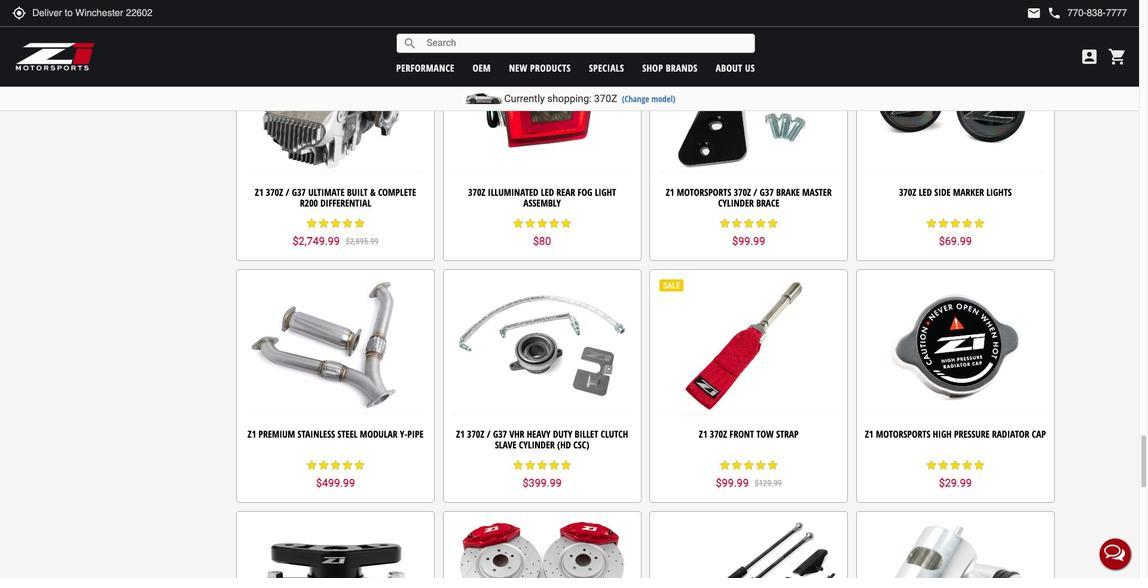 Task type: locate. For each thing, give the bounding box(es) containing it.
star star star star star $80
[[512, 218, 572, 248]]

$99.99 inside star star star star star $99.99
[[732, 235, 765, 248]]

marker
[[953, 186, 984, 199]]

370z
[[594, 93, 617, 105], [266, 186, 283, 199], [468, 186, 486, 199], [734, 186, 751, 199], [899, 186, 916, 199], [467, 428, 484, 441], [710, 428, 727, 441]]

z1 for z1 370z front tow strap
[[699, 428, 708, 441]]

370z left brace
[[734, 186, 751, 199]]

g37
[[292, 186, 306, 199], [760, 186, 774, 199], [493, 428, 507, 441]]

1 vertical spatial motorsports
[[876, 428, 931, 441]]

0 vertical spatial $99.99
[[732, 235, 765, 248]]

$99.99
[[732, 235, 765, 248], [716, 477, 749, 489]]

/ for clutch
[[487, 428, 491, 441]]

cylinder
[[718, 197, 754, 210], [519, 439, 555, 452]]

/ left 'r200'
[[286, 186, 289, 199]]

1 horizontal spatial cylinder
[[718, 197, 754, 210]]

2 led from the left
[[919, 186, 932, 199]]

370z inside z1 370z / g37 vhr heavy duty billet clutch slave cylinder (hd csc)
[[467, 428, 484, 441]]

g37 left ultimate on the top of the page
[[292, 186, 306, 199]]

cylinder left brace
[[718, 197, 754, 210]]

cap
[[1032, 428, 1046, 441]]

g37 inside z1 370z / g37 vhr heavy duty billet clutch slave cylinder (hd csc)
[[493, 428, 507, 441]]

z1 motorsports 370z / g37 brake master cylinder brace
[[666, 186, 832, 210]]

g37 for r200
[[292, 186, 306, 199]]

370z illuminated led rear fog light assembly
[[468, 186, 616, 210]]

cylinder left (hd
[[519, 439, 555, 452]]

mail
[[1027, 6, 1041, 20]]

1 led from the left
[[541, 186, 554, 199]]

front
[[730, 428, 754, 441]]

2 horizontal spatial g37
[[760, 186, 774, 199]]

new
[[509, 61, 528, 74]]

side
[[934, 186, 951, 199]]

shopping:
[[547, 93, 592, 105]]

/ left brake
[[754, 186, 757, 199]]

1 horizontal spatial /
[[487, 428, 491, 441]]

$99.99 for 370z
[[732, 235, 765, 248]]

370z left side
[[899, 186, 916, 199]]

about
[[716, 61, 743, 74]]

motorsports
[[677, 186, 731, 199], [876, 428, 931, 441]]

1 vertical spatial cylinder
[[519, 439, 555, 452]]

0 horizontal spatial led
[[541, 186, 554, 199]]

1 horizontal spatial led
[[919, 186, 932, 199]]

z1 inside z1 370z / g37 vhr heavy duty billet clutch slave cylinder (hd csc)
[[456, 428, 465, 441]]

led left rear
[[541, 186, 554, 199]]

g37 inside z1 370z / g37 ultimate built & complete r200 differential
[[292, 186, 306, 199]]

/ inside z1 370z / g37 ultimate built & complete r200 differential
[[286, 186, 289, 199]]

$499.99
[[316, 477, 355, 490]]

about us
[[716, 61, 755, 74]]

1 vertical spatial $99.99
[[716, 477, 749, 489]]

z1 inside z1 370z / g37 ultimate built & complete r200 differential
[[255, 186, 263, 199]]

0 horizontal spatial cylinder
[[519, 439, 555, 452]]

my_location
[[12, 6, 26, 20]]

370z left 'r200'
[[266, 186, 283, 199]]

model)
[[652, 93, 676, 105]]

products
[[530, 61, 571, 74]]

0 vertical spatial cylinder
[[718, 197, 754, 210]]

cylinder inside z1 370z / g37 vhr heavy duty billet clutch slave cylinder (hd csc)
[[519, 439, 555, 452]]

search
[[403, 36, 417, 51]]

star star star star star $99.99 $129.99
[[716, 460, 782, 489]]

differential
[[320, 197, 371, 210]]

370z inside 370z illuminated led rear fog light assembly
[[468, 186, 486, 199]]

g37 left brake
[[760, 186, 774, 199]]

$99.99 left $129.99
[[716, 477, 749, 489]]

/ inside z1 370z / g37 vhr heavy duty billet clutch slave cylinder (hd csc)
[[487, 428, 491, 441]]

0 horizontal spatial /
[[286, 186, 289, 199]]

pipe
[[407, 428, 424, 441]]

1 horizontal spatial motorsports
[[876, 428, 931, 441]]

0 horizontal spatial g37
[[292, 186, 306, 199]]

/ inside the z1 motorsports 370z / g37 brake master cylinder brace
[[754, 186, 757, 199]]

specials link
[[589, 61, 624, 74]]

pressure
[[954, 428, 990, 441]]

star star star star star $69.99
[[926, 218, 985, 248]]

370z led side marker lights
[[899, 186, 1012, 199]]

z1
[[255, 186, 263, 199], [666, 186, 674, 199], [248, 428, 256, 441], [456, 428, 465, 441], [699, 428, 708, 441], [865, 428, 874, 441]]

$99.99 for front
[[716, 477, 749, 489]]

$99.99 down brace
[[732, 235, 765, 248]]

account_box link
[[1077, 47, 1102, 66]]

370z left illuminated
[[468, 186, 486, 199]]

star star star star star $399.99
[[512, 460, 572, 490]]

g37 left "vhr"
[[493, 428, 507, 441]]

motorsports inside the z1 motorsports 370z / g37 brake master cylinder brace
[[677, 186, 731, 199]]

performance link
[[396, 61, 455, 74]]

csc)
[[573, 439, 590, 452]]

tow
[[757, 428, 774, 441]]

$80
[[533, 235, 551, 248]]

z1 inside the z1 motorsports 370z / g37 brake master cylinder brace
[[666, 186, 674, 199]]

$99.99 inside star star star star star $99.99 $129.99
[[716, 477, 749, 489]]

currently shopping: 370z (change model)
[[504, 93, 676, 105]]

/ left 'slave'
[[487, 428, 491, 441]]

/
[[286, 186, 289, 199], [754, 186, 757, 199], [487, 428, 491, 441]]

star star star star star $499.99
[[306, 460, 365, 490]]

led inside 370z illuminated led rear fog light assembly
[[541, 186, 554, 199]]

phone
[[1047, 6, 1062, 20]]

star star star star star $29.99
[[926, 460, 985, 490]]

stainless
[[298, 428, 335, 441]]

1 horizontal spatial g37
[[493, 428, 507, 441]]

led
[[541, 186, 554, 199], [919, 186, 932, 199]]

$2,895.99
[[346, 237, 379, 246]]

0 vertical spatial motorsports
[[677, 186, 731, 199]]

370z left 'slave'
[[467, 428, 484, 441]]

2 horizontal spatial /
[[754, 186, 757, 199]]

star
[[306, 218, 318, 230], [318, 218, 330, 230], [330, 218, 342, 230], [342, 218, 354, 230], [354, 218, 365, 230], [512, 218, 524, 230], [524, 218, 536, 230], [536, 218, 548, 230], [548, 218, 560, 230], [560, 218, 572, 230], [719, 218, 731, 230], [731, 218, 743, 230], [743, 218, 755, 230], [755, 218, 767, 230], [767, 218, 779, 230], [926, 218, 938, 230], [938, 218, 950, 230], [950, 218, 962, 230], [962, 218, 973, 230], [973, 218, 985, 230], [719, 460, 731, 472], [731, 460, 743, 472], [743, 460, 755, 472], [755, 460, 767, 472], [767, 460, 779, 472], [306, 460, 318, 472], [318, 460, 330, 472], [330, 460, 342, 472], [342, 460, 354, 472], [354, 460, 365, 472], [512, 460, 524, 472], [524, 460, 536, 472], [536, 460, 548, 472], [548, 460, 560, 472], [560, 460, 572, 472], [926, 460, 938, 472], [938, 460, 950, 472], [950, 460, 962, 472], [962, 460, 973, 472], [973, 460, 985, 472]]

led left side
[[919, 186, 932, 199]]

lights
[[987, 186, 1012, 199]]

0 horizontal spatial motorsports
[[677, 186, 731, 199]]

shop
[[642, 61, 663, 74]]



Task type: describe. For each thing, give the bounding box(es) containing it.
z1 premium stainless steel modular y-pipe
[[248, 428, 424, 441]]

oem link
[[473, 61, 491, 74]]

ultimate
[[308, 186, 345, 199]]

(change model) link
[[622, 93, 676, 105]]

370z left front
[[710, 428, 727, 441]]

heavy
[[527, 428, 551, 441]]

z1 for z1 motorsports high pressure radiator cap
[[865, 428, 874, 441]]

mail phone
[[1027, 6, 1062, 20]]

about us link
[[716, 61, 755, 74]]

z1 370z front tow strap
[[699, 428, 799, 441]]

brands
[[666, 61, 698, 74]]

(hd
[[557, 439, 571, 452]]

$2,749.99
[[293, 235, 340, 247]]

z1 motorsports high pressure radiator cap
[[865, 428, 1046, 441]]

z1 for z1 370z / g37 vhr heavy duty billet clutch slave cylinder (hd csc)
[[456, 428, 465, 441]]

vhr
[[509, 428, 525, 441]]

(change
[[622, 93, 649, 105]]

strap
[[776, 428, 799, 441]]

mail link
[[1027, 6, 1041, 20]]

radiator
[[992, 428, 1030, 441]]

$69.99
[[939, 235, 972, 248]]

specials
[[589, 61, 624, 74]]

z1 for z1 370z / g37 ultimate built & complete r200 differential
[[255, 186, 263, 199]]

z1 370z / g37 ultimate built & complete r200 differential
[[255, 186, 416, 210]]

z1 for z1 premium stainless steel modular y-pipe
[[248, 428, 256, 441]]

$399.99
[[523, 477, 562, 490]]

currently
[[504, 93, 545, 105]]

steel
[[337, 428, 358, 441]]

g37 for clutch
[[493, 428, 507, 441]]

new products
[[509, 61, 571, 74]]

cylinder inside the z1 motorsports 370z / g37 brake master cylinder brace
[[718, 197, 754, 210]]

clutch
[[601, 428, 628, 441]]

phone link
[[1047, 6, 1127, 20]]

/ for r200
[[286, 186, 289, 199]]

oem
[[473, 61, 491, 74]]

fog
[[578, 186, 592, 199]]

high
[[933, 428, 952, 441]]

light
[[595, 186, 616, 199]]

z1 370z / g37 vhr heavy duty billet clutch slave cylinder (hd csc)
[[456, 428, 628, 452]]

master
[[802, 186, 832, 199]]

370z left (change
[[594, 93, 617, 105]]

billet
[[575, 428, 598, 441]]

motorsports for 370z
[[677, 186, 731, 199]]

modular
[[360, 428, 398, 441]]

us
[[745, 61, 755, 74]]

new products link
[[509, 61, 571, 74]]

performance
[[396, 61, 455, 74]]

&
[[370, 186, 376, 199]]

Search search field
[[417, 34, 755, 53]]

y-
[[400, 428, 407, 441]]

g37 inside the z1 motorsports 370z / g37 brake master cylinder brace
[[760, 186, 774, 199]]

$129.99
[[755, 479, 782, 488]]

account_box
[[1080, 47, 1099, 66]]

duty
[[553, 428, 572, 441]]

built
[[347, 186, 368, 199]]

illuminated
[[488, 186, 539, 199]]

slave
[[495, 439, 517, 452]]

370z inside z1 370z / g37 ultimate built & complete r200 differential
[[266, 186, 283, 199]]

shopping_cart
[[1108, 47, 1127, 66]]

shop brands
[[642, 61, 698, 74]]

$29.99
[[939, 477, 972, 490]]

brace
[[756, 197, 780, 210]]

370z inside the z1 motorsports 370z / g37 brake master cylinder brace
[[734, 186, 751, 199]]

premium
[[258, 428, 295, 441]]

shop brands link
[[642, 61, 698, 74]]

complete
[[378, 186, 416, 199]]

r200
[[300, 197, 318, 210]]

motorsports for high
[[876, 428, 931, 441]]

z1 motorsports logo image
[[15, 42, 95, 72]]

star star star star star $99.99
[[719, 218, 779, 248]]

rear
[[557, 186, 575, 199]]

assembly
[[523, 197, 561, 210]]

z1 for z1 motorsports 370z / g37 brake master cylinder brace
[[666, 186, 674, 199]]

star star star star star $2,749.99 $2,895.99
[[293, 218, 379, 247]]

shopping_cart link
[[1105, 47, 1127, 66]]

brake
[[776, 186, 800, 199]]



Task type: vqa. For each thing, say whether or not it's contained in the screenshot.
This inside the QUESTION_ANSWER ASK A QUESTION ABOUT THIS PRODUCT
no



